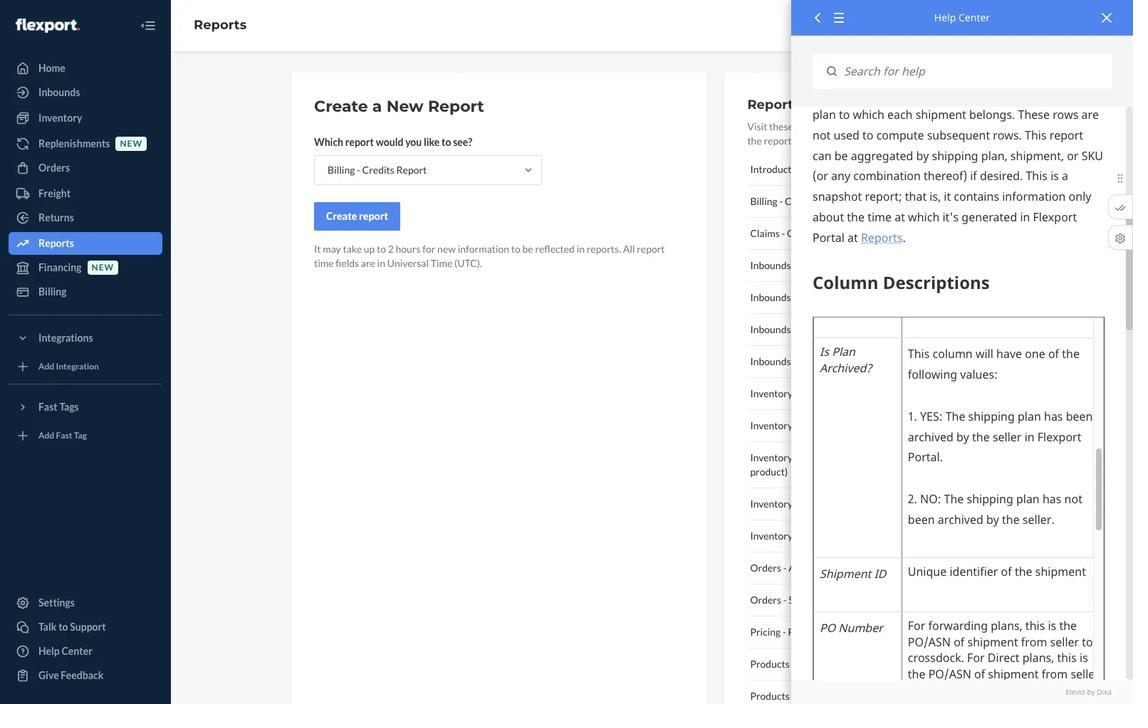 Task type: vqa. For each thing, say whether or not it's contained in the screenshot.
SERVICES
no



Task type: describe. For each thing, give the bounding box(es) containing it.
- for the inbounds - packages button
[[793, 323, 796, 335]]

inbounds - monthly reconciliation
[[750, 291, 900, 303]]

with for all
[[837, 658, 859, 670]]

inventory details - reserve storage
[[750, 530, 904, 542]]

0 horizontal spatial help center
[[38, 645, 93, 657]]

help center link
[[9, 640, 162, 663]]

which report would you like to see?
[[314, 136, 472, 148]]

0 vertical spatial in
[[577, 243, 585, 255]]

inventory details - reserve storage button
[[747, 521, 979, 553]]

column
[[812, 135, 844, 147]]

inventory - lot tracking and fefo (all products)
[[750, 420, 956, 432]]

- for the orders - shipments button
[[783, 594, 787, 606]]

2
[[388, 243, 394, 255]]

Search search field
[[837, 53, 1112, 89]]

inbounds - packages button
[[747, 314, 979, 346]]

products - all skus with alias counts
[[750, 658, 915, 670]]

inbounds - packages
[[750, 323, 839, 335]]

report inside it may take up to 2 hours for new information to be reflected in reports. all report time fields are in universal time (utc).
[[637, 243, 665, 255]]

integrations
[[38, 332, 93, 344]]

new inside it may take up to 2 hours for new information to be reflected in reports. all report time fields are in universal time (utc).
[[437, 243, 456, 255]]

reconciliation inside button
[[859, 355, 921, 368]]

shipments
[[789, 594, 835, 606]]

products - available skus with alias counts
[[750, 690, 943, 702]]

feedback
[[61, 670, 104, 682]]

create a new report
[[314, 97, 484, 116]]

give feedback
[[38, 670, 104, 682]]

introduction to reporting button
[[747, 154, 979, 186]]

(all
[[899, 420, 912, 432]]

support
[[70, 621, 106, 633]]

take
[[343, 243, 362, 255]]

- for orders - all orders "button"
[[783, 562, 787, 574]]

alias for products - all skus with alias counts
[[860, 658, 882, 670]]

fast inside dropdown button
[[38, 401, 58, 413]]

like
[[424, 136, 440, 148]]

lot for inventory - lot tracking and fefo (all products)
[[800, 420, 814, 432]]

- for "inventory - levels today" button
[[795, 387, 798, 400]]

articles
[[851, 120, 883, 132]]

- for billing - credits report button
[[780, 195, 783, 207]]

inbounds for inbounds - shipping plan reconciliation
[[750, 355, 791, 368]]

inventory - levels today
[[750, 387, 855, 400]]

reconciliation for inbounds - inventory reconciliation
[[843, 259, 905, 271]]

inventory for inventory details - reserve storage
[[750, 530, 793, 542]]

would
[[376, 136, 403, 148]]

products)
[[914, 420, 956, 432]]

counts for products - all skus with alias counts
[[884, 658, 915, 670]]

universal
[[387, 257, 429, 269]]

report glossary
[[747, 97, 854, 113]]

- for inventory - lot tracking and fefo (single product) "button" at the bottom right
[[795, 452, 798, 464]]

counts for products - available skus with alias counts
[[912, 690, 943, 702]]

settings
[[38, 597, 75, 609]]

inventory - levels today button
[[747, 378, 979, 410]]

inventory for inventory - lot tracking and fefo (all products)
[[750, 420, 793, 432]]

- for products - available skus with alias counts button
[[792, 690, 795, 702]]

- down which report would you like to see?
[[357, 164, 360, 176]]

report inside button
[[819, 195, 850, 207]]

fields
[[336, 257, 359, 269]]

freight link
[[9, 182, 162, 205]]

levels
[[800, 387, 827, 400]]

elevio by dixa
[[1066, 687, 1112, 697]]

skus for all
[[811, 658, 835, 670]]

inventory for inventory - levels today
[[750, 387, 793, 400]]

talk to support
[[38, 621, 106, 633]]

give
[[38, 670, 59, 682]]

1 vertical spatial reports
[[38, 237, 74, 249]]

billing link
[[9, 281, 162, 303]]

- for inbounds - shipping plan reconciliation button
[[793, 355, 796, 368]]

hours
[[396, 243, 421, 255]]

reconciliation for inbounds - monthly reconciliation
[[837, 291, 900, 303]]

information
[[458, 243, 509, 255]]

1 horizontal spatial billing
[[328, 164, 355, 176]]

visit these help center articles to get a description of the report and column details.
[[747, 120, 979, 147]]

for inside button
[[859, 626, 872, 638]]

- for products - all skus with alias counts button
[[792, 658, 795, 670]]

report inside visit these help center articles to get a description of the report and column details.
[[764, 135, 792, 147]]

claims - claims submitted
[[750, 227, 864, 239]]

report down you
[[396, 164, 427, 176]]

reflected
[[535, 243, 575, 255]]

report up these
[[747, 97, 794, 113]]

monthly
[[798, 291, 836, 303]]

talk
[[38, 621, 57, 633]]

plan
[[838, 355, 857, 368]]

create report button
[[314, 202, 400, 231]]

description
[[919, 120, 968, 132]]

0 vertical spatial a
[[372, 97, 382, 116]]

inbounds - inventory reconciliation
[[750, 259, 905, 271]]

inbounds - inventory reconciliation button
[[747, 250, 979, 282]]

orders for orders
[[38, 162, 70, 174]]

may
[[323, 243, 341, 255]]

introduction to reporting
[[750, 163, 862, 175]]

- for the "claims - claims submitted" button
[[782, 227, 785, 239]]

- for inventory - lot tracking and fefo (all products) button
[[795, 420, 798, 432]]

units
[[800, 498, 824, 510]]

pricing - fulfillment fees for skus
[[750, 626, 898, 638]]

inbounds link
[[9, 81, 162, 104]]

to inside 'talk to support' button
[[59, 621, 68, 633]]

inbounds for inbounds
[[38, 86, 80, 98]]

tags
[[59, 401, 79, 413]]

inventory link
[[9, 107, 162, 130]]

inbounds for inbounds - inventory reconciliation
[[750, 259, 791, 271]]

for inside it may take up to 2 hours for new information to be reflected in reports. all report time fields are in universal time (utc).
[[423, 243, 436, 255]]

inbounds - shipping plan reconciliation
[[750, 355, 921, 368]]

report left would
[[345, 136, 374, 148]]

to inside introduction to reporting button
[[807, 163, 817, 175]]

- for the inventory - units in long term storage button
[[795, 498, 798, 510]]

1 vertical spatial fast
[[56, 431, 72, 441]]

add integration
[[38, 361, 99, 372]]

1 vertical spatial in
[[377, 257, 385, 269]]

create for create report
[[326, 210, 357, 222]]

add fast tag
[[38, 431, 87, 441]]

tracking for (all
[[816, 420, 852, 432]]

billing inside button
[[750, 195, 778, 207]]

to right like
[[442, 136, 451, 148]]

credits inside billing - credits report button
[[785, 195, 817, 207]]

all inside it may take up to 2 hours for new information to be reflected in reports. all report time fields are in universal time (utc).
[[623, 243, 635, 255]]

and for inventory - lot tracking and fefo (single product)
[[854, 452, 870, 464]]

all for orders
[[789, 562, 801, 574]]

alias for products - available skus with alias counts
[[889, 690, 910, 702]]

inventory inside inbounds - inventory reconciliation button
[[798, 259, 841, 271]]

introduction
[[750, 163, 805, 175]]

2 claims from the left
[[787, 227, 817, 239]]



Task type: locate. For each thing, give the bounding box(es) containing it.
reports.
[[587, 243, 621, 255]]

all inside "button"
[[789, 562, 801, 574]]

create up may
[[326, 210, 357, 222]]

- down introduction
[[780, 195, 783, 207]]

1 tracking from the top
[[816, 420, 852, 432]]

all down fulfillment
[[797, 658, 809, 670]]

fulfillment
[[788, 626, 835, 638]]

orders up the orders - shipments at the right
[[750, 562, 781, 574]]

skus inside button
[[874, 626, 898, 638]]

settings link
[[9, 592, 162, 615]]

add left integration
[[38, 361, 54, 372]]

help down report glossary
[[795, 120, 816, 132]]

skus down the orders - shipments button
[[874, 626, 898, 638]]

1 vertical spatial new
[[437, 243, 456, 255]]

center up column
[[818, 120, 849, 132]]

time
[[431, 257, 453, 269]]

1 vertical spatial billing - credits report
[[750, 195, 850, 207]]

1 vertical spatial with
[[865, 690, 887, 702]]

inbounds down the claims - claims submitted
[[750, 259, 791, 271]]

storage right reserve
[[870, 530, 904, 542]]

and down "inventory - levels today" button
[[854, 420, 870, 432]]

0 vertical spatial with
[[837, 658, 859, 670]]

1 add from the top
[[38, 361, 54, 372]]

1 horizontal spatial billing - credits report
[[750, 195, 850, 207]]

pricing
[[750, 626, 781, 638]]

- left units
[[795, 498, 798, 510]]

of
[[970, 120, 979, 132]]

2 tracking from the top
[[816, 452, 852, 464]]

and down inventory - lot tracking and fefo (all products) button
[[854, 452, 870, 464]]

with for available
[[865, 690, 887, 702]]

add for add integration
[[38, 361, 54, 372]]

0 vertical spatial storage
[[883, 498, 917, 510]]

freight
[[38, 187, 71, 199]]

report up up
[[359, 210, 388, 222]]

in right are
[[377, 257, 385, 269]]

2 horizontal spatial skus
[[874, 626, 898, 638]]

1 horizontal spatial skus
[[839, 690, 863, 702]]

- inside orders - all orders "button"
[[783, 562, 787, 574]]

- inside inbounds - inventory reconciliation button
[[793, 259, 796, 271]]

new up time
[[437, 243, 456, 255]]

- left the packages
[[793, 323, 796, 335]]

fefo
[[872, 420, 897, 432], [872, 452, 897, 464]]

inventory - lot tracking and fefo (all products) button
[[747, 410, 979, 442]]

- up the orders - shipments at the right
[[783, 562, 787, 574]]

inventory up replenishments
[[38, 112, 82, 124]]

inventory for inventory - units in long term storage
[[750, 498, 793, 510]]

long
[[836, 498, 857, 510]]

inbounds up 'inbounds - packages'
[[750, 291, 791, 303]]

- left monthly
[[793, 291, 796, 303]]

fefo inside inventory - lot tracking and fefo (single product)
[[872, 452, 897, 464]]

1 vertical spatial center
[[818, 120, 849, 132]]

elevio by dixa link
[[813, 687, 1112, 697]]

(utc).
[[454, 257, 482, 269]]

0 horizontal spatial new
[[92, 262, 114, 273]]

tracking for (single
[[816, 452, 852, 464]]

- for inbounds - inventory reconciliation button
[[793, 259, 796, 271]]

- inside billing - credits report button
[[780, 195, 783, 207]]

storage right term at right
[[883, 498, 917, 510]]

fefo for (all
[[872, 420, 897, 432]]

billing - credits report inside button
[[750, 195, 850, 207]]

orders - all orders button
[[747, 553, 979, 585]]

create report
[[326, 210, 388, 222]]

fast
[[38, 401, 58, 413], [56, 431, 72, 441]]

0 horizontal spatial alias
[[860, 658, 882, 670]]

to left get
[[885, 120, 894, 132]]

all inside button
[[797, 658, 809, 670]]

reconciliation down inbounds - inventory reconciliation button
[[837, 291, 900, 303]]

add fast tag link
[[9, 425, 162, 447]]

0 vertical spatial lot
[[800, 420, 814, 432]]

for up time
[[423, 243, 436, 255]]

0 vertical spatial add
[[38, 361, 54, 372]]

fefo left (single
[[872, 452, 897, 464]]

claims down introduction
[[750, 227, 780, 239]]

for right fees
[[859, 626, 872, 638]]

- right details at right
[[828, 530, 831, 542]]

help center
[[934, 11, 990, 24], [38, 645, 93, 657]]

1 products from the top
[[750, 658, 790, 670]]

report down reporting
[[819, 195, 850, 207]]

0 vertical spatial all
[[623, 243, 635, 255]]

- inside the "claims - claims submitted" button
[[782, 227, 785, 239]]

0 vertical spatial products
[[750, 658, 790, 670]]

alias up products - available skus with alias counts button
[[860, 658, 882, 670]]

by
[[1087, 687, 1095, 697]]

orders for orders - all orders
[[750, 562, 781, 574]]

inbounds down home on the top left of the page
[[38, 86, 80, 98]]

add down fast tags
[[38, 431, 54, 441]]

center down talk to support
[[62, 645, 93, 657]]

- down inventory - levels today
[[795, 420, 798, 432]]

2 vertical spatial help
[[38, 645, 60, 657]]

new
[[120, 138, 142, 149], [437, 243, 456, 255], [92, 262, 114, 273]]

inbounds inside 'inbounds - monthly reconciliation' button
[[750, 291, 791, 303]]

inbounds for inbounds - packages
[[750, 323, 791, 335]]

financing
[[38, 261, 82, 274]]

0 vertical spatial and
[[794, 135, 810, 147]]

skus for available
[[839, 690, 863, 702]]

0 horizontal spatial a
[[372, 97, 382, 116]]

- down the claims - claims submitted
[[793, 259, 796, 271]]

add for add fast tag
[[38, 431, 54, 441]]

submitted
[[819, 227, 864, 239]]

inventory down inventory - levels today
[[750, 420, 793, 432]]

products for products - available skus with alias counts
[[750, 690, 790, 702]]

close navigation image
[[140, 17, 157, 34]]

0 vertical spatial tracking
[[816, 420, 852, 432]]

new
[[387, 97, 424, 116]]

see?
[[453, 136, 472, 148]]

new for financing
[[92, 262, 114, 273]]

inbounds for inbounds - monthly reconciliation
[[750, 291, 791, 303]]

2 vertical spatial and
[[854, 452, 870, 464]]

inventory - units in long term storage button
[[747, 489, 979, 521]]

- inside products - all skus with alias counts button
[[792, 658, 795, 670]]

0 horizontal spatial billing
[[38, 286, 67, 298]]

fefo left (all
[[872, 420, 897, 432]]

fast tags button
[[9, 396, 162, 419]]

lot up units
[[800, 452, 814, 464]]

packages
[[798, 323, 839, 335]]

be
[[522, 243, 533, 255]]

0 horizontal spatial reports
[[38, 237, 74, 249]]

1 fefo from the top
[[872, 420, 897, 432]]

- up inbounds - inventory reconciliation
[[782, 227, 785, 239]]

1 horizontal spatial for
[[859, 626, 872, 638]]

1 vertical spatial create
[[326, 210, 357, 222]]

1 vertical spatial billing
[[750, 195, 778, 207]]

inventory inside button
[[750, 498, 793, 510]]

create up which at the left top of page
[[314, 97, 368, 116]]

1 horizontal spatial in
[[577, 243, 585, 255]]

available
[[797, 690, 837, 702]]

and inside inventory - lot tracking and fefo (single product)
[[854, 452, 870, 464]]

add integration link
[[9, 355, 162, 378]]

returns link
[[9, 207, 162, 229]]

- for 'inbounds - monthly reconciliation' button
[[793, 291, 796, 303]]

get
[[896, 120, 910, 132]]

0 vertical spatial help
[[934, 11, 956, 24]]

inventory up orders - all orders
[[750, 530, 793, 542]]

storage
[[883, 498, 917, 510], [870, 530, 904, 542]]

tracking
[[816, 420, 852, 432], [816, 452, 852, 464]]

1 horizontal spatial reports
[[194, 17, 247, 33]]

returns
[[38, 212, 74, 224]]

0 horizontal spatial credits
[[362, 164, 395, 176]]

2 vertical spatial new
[[92, 262, 114, 273]]

inventory for inventory - lot tracking and fefo (single product)
[[750, 452, 793, 464]]

and inside button
[[854, 420, 870, 432]]

report right reports.
[[637, 243, 665, 255]]

0 horizontal spatial billing - credits report
[[328, 164, 427, 176]]

fefo inside button
[[872, 420, 897, 432]]

1 horizontal spatial new
[[120, 138, 142, 149]]

reconciliation down the inbounds - packages button
[[859, 355, 921, 368]]

today
[[829, 387, 855, 400]]

claims - claims submitted button
[[747, 218, 979, 250]]

inbounds inside inbounds - shipping plan reconciliation button
[[750, 355, 791, 368]]

alias
[[860, 658, 882, 670], [889, 690, 910, 702]]

credits down would
[[362, 164, 395, 176]]

0 vertical spatial billing
[[328, 164, 355, 176]]

inbounds down 'inbounds - packages'
[[750, 355, 791, 368]]

0 vertical spatial reports
[[194, 17, 247, 33]]

all right reports.
[[623, 243, 635, 255]]

inventory - lot tracking and fefo (single product) button
[[747, 442, 979, 489]]

fees
[[837, 626, 857, 638]]

lot inside inventory - lot tracking and fefo (single product)
[[800, 452, 814, 464]]

help inside visit these help center articles to get a description of the report and column details.
[[795, 120, 816, 132]]

1 vertical spatial help
[[795, 120, 816, 132]]

0 vertical spatial new
[[120, 138, 142, 149]]

home link
[[9, 57, 162, 80]]

1 vertical spatial alias
[[889, 690, 910, 702]]

2 vertical spatial billing
[[38, 286, 67, 298]]

2 vertical spatial in
[[826, 498, 834, 510]]

to right talk at the bottom of the page
[[59, 621, 68, 633]]

1 horizontal spatial a
[[912, 120, 917, 132]]

1 horizontal spatial alias
[[889, 690, 910, 702]]

- up inventory - units in long term storage
[[795, 452, 798, 464]]

inventory inside "inventory - levels today" button
[[750, 387, 793, 400]]

a right get
[[912, 120, 917, 132]]

with down products - all skus with alias counts button
[[865, 690, 887, 702]]

0 horizontal spatial for
[[423, 243, 436, 255]]

home
[[38, 62, 65, 74]]

fast left tags at the bottom of page
[[38, 401, 58, 413]]

billing - credits report down introduction to reporting
[[750, 195, 850, 207]]

dixa
[[1097, 687, 1112, 697]]

to left be
[[511, 243, 521, 255]]

and for inventory - lot tracking and fefo (all products)
[[854, 420, 870, 432]]

1 horizontal spatial help center
[[934, 11, 990, 24]]

0 horizontal spatial center
[[62, 645, 93, 657]]

lot for inventory - lot tracking and fefo (single product)
[[800, 452, 814, 464]]

help center up search search box
[[934, 11, 990, 24]]

create for create a new report
[[314, 97, 368, 116]]

0 vertical spatial alias
[[860, 658, 882, 670]]

glossary
[[797, 97, 854, 113]]

storage inside the inventory - units in long term storage button
[[883, 498, 917, 510]]

replenishments
[[38, 137, 110, 150]]

tracking down inventory - lot tracking and fefo (all products)
[[816, 452, 852, 464]]

inventory down product)
[[750, 498, 793, 510]]

help center up the give feedback
[[38, 645, 93, 657]]

inbounds left the packages
[[750, 323, 791, 335]]

reconciliation
[[843, 259, 905, 271], [837, 291, 900, 303], [859, 355, 921, 368]]

2 vertical spatial center
[[62, 645, 93, 657]]

1 vertical spatial a
[[912, 120, 917, 132]]

0 horizontal spatial skus
[[811, 658, 835, 670]]

inbounds - monthly reconciliation button
[[747, 282, 979, 314]]

billing - credits report button
[[747, 186, 979, 218]]

inbounds inside inbounds - inventory reconciliation button
[[750, 259, 791, 271]]

orders - shipments
[[750, 594, 835, 606]]

1 horizontal spatial center
[[818, 120, 849, 132]]

1 vertical spatial tracking
[[816, 452, 852, 464]]

billing down introduction
[[750, 195, 778, 207]]

new up the orders link at the left top
[[120, 138, 142, 149]]

orders - shipments button
[[747, 585, 979, 617]]

details
[[795, 530, 826, 542]]

orders up freight
[[38, 162, 70, 174]]

products - available skus with alias counts button
[[747, 681, 979, 704]]

help up give
[[38, 645, 60, 657]]

inventory up monthly
[[798, 259, 841, 271]]

orders up pricing
[[750, 594, 781, 606]]

inventory up product)
[[750, 452, 793, 464]]

0 vertical spatial billing - credits report
[[328, 164, 427, 176]]

1 vertical spatial help center
[[38, 645, 93, 657]]

reconciliation down the "claims - claims submitted" button
[[843, 259, 905, 271]]

1 vertical spatial add
[[38, 431, 54, 441]]

1 horizontal spatial credits
[[785, 195, 817, 207]]

products down pricing
[[750, 658, 790, 670]]

products for products - all skus with alias counts
[[750, 658, 790, 670]]

lot inside button
[[800, 420, 814, 432]]

all for products
[[797, 658, 809, 670]]

1 vertical spatial skus
[[811, 658, 835, 670]]

2 horizontal spatial in
[[826, 498, 834, 510]]

in left reports.
[[577, 243, 585, 255]]

and inside visit these help center articles to get a description of the report and column details.
[[794, 135, 810, 147]]

lot down inventory - levels today
[[800, 420, 814, 432]]

storage inside inventory details - reserve storage button
[[870, 530, 904, 542]]

1 vertical spatial all
[[789, 562, 801, 574]]

0 horizontal spatial with
[[837, 658, 859, 670]]

products - all skus with alias counts button
[[747, 649, 979, 681]]

tracking inside inventory - lot tracking and fefo (all products) button
[[816, 420, 852, 432]]

- inside products - available skus with alias counts button
[[792, 690, 795, 702]]

inventory inside inventory - lot tracking and fefo (all products) button
[[750, 420, 793, 432]]

1 vertical spatial reports link
[[9, 232, 162, 255]]

product)
[[750, 466, 788, 478]]

1 vertical spatial fefo
[[872, 452, 897, 464]]

inventory for inventory
[[38, 112, 82, 124]]

1 vertical spatial storage
[[870, 530, 904, 542]]

1 vertical spatial counts
[[912, 690, 943, 702]]

0 horizontal spatial in
[[377, 257, 385, 269]]

to left 2
[[377, 243, 386, 255]]

1 horizontal spatial reports link
[[194, 17, 247, 33]]

fefo for (single
[[872, 452, 897, 464]]

0 horizontal spatial claims
[[750, 227, 780, 239]]

- inside inventory - lot tracking and fefo (all products) button
[[795, 420, 798, 432]]

with
[[837, 658, 859, 670], [865, 690, 887, 702]]

- inside inventory - lot tracking and fefo (single product)
[[795, 452, 798, 464]]

2 horizontal spatial new
[[437, 243, 456, 255]]

integration
[[56, 361, 99, 372]]

2 horizontal spatial help
[[934, 11, 956, 24]]

with down fees
[[837, 658, 859, 670]]

2 horizontal spatial center
[[959, 11, 990, 24]]

elevio
[[1066, 687, 1085, 697]]

0 vertical spatial skus
[[874, 626, 898, 638]]

2 vertical spatial skus
[[839, 690, 863, 702]]

new for replenishments
[[120, 138, 142, 149]]

reserve
[[833, 530, 869, 542]]

visit
[[747, 120, 767, 132]]

- left shipping on the right
[[793, 355, 796, 368]]

2 products from the top
[[750, 690, 790, 702]]

- for the pricing - fulfillment fees for skus button
[[783, 626, 786, 638]]

flexport logo image
[[16, 18, 80, 33]]

report inside create report "button"
[[359, 210, 388, 222]]

billing down financing
[[38, 286, 67, 298]]

- left "levels"
[[795, 387, 798, 400]]

add
[[38, 361, 54, 372], [38, 431, 54, 441]]

- inside "inventory - levels today" button
[[795, 387, 798, 400]]

help up search search box
[[934, 11, 956, 24]]

2 lot from the top
[[800, 452, 814, 464]]

1 vertical spatial products
[[750, 690, 790, 702]]

1 vertical spatial reconciliation
[[837, 291, 900, 303]]

pricing - fulfillment fees for skus button
[[747, 617, 979, 649]]

credits down introduction to reporting
[[785, 195, 817, 207]]

claims left submitted
[[787, 227, 817, 239]]

report up the 'see?' in the top of the page
[[428, 97, 484, 116]]

time
[[314, 257, 334, 269]]

- inside the orders - shipments button
[[783, 594, 787, 606]]

claims
[[750, 227, 780, 239], [787, 227, 817, 239]]

1 vertical spatial for
[[859, 626, 872, 638]]

are
[[361, 257, 375, 269]]

0 vertical spatial fefo
[[872, 420, 897, 432]]

1 vertical spatial and
[[854, 420, 870, 432]]

1 horizontal spatial with
[[865, 690, 887, 702]]

report down these
[[764, 135, 792, 147]]

- left available
[[792, 690, 795, 702]]

center up search search box
[[959, 11, 990, 24]]

0 vertical spatial create
[[314, 97, 368, 116]]

orders inside button
[[750, 594, 781, 606]]

- inside 'inbounds - monthly reconciliation' button
[[793, 291, 796, 303]]

orders for orders - shipments
[[750, 594, 781, 606]]

1 claims from the left
[[750, 227, 780, 239]]

- inside the inbounds - packages button
[[793, 323, 796, 335]]

- right pricing
[[783, 626, 786, 638]]

to left reporting
[[807, 163, 817, 175]]

inbounds inside the inbounds - packages button
[[750, 323, 791, 335]]

inventory - lot tracking and fefo (single product)
[[750, 452, 927, 478]]

2 vertical spatial all
[[797, 658, 809, 670]]

0 vertical spatial reconciliation
[[843, 259, 905, 271]]

give feedback button
[[9, 665, 162, 687]]

2 vertical spatial reconciliation
[[859, 355, 921, 368]]

0 vertical spatial counts
[[884, 658, 915, 670]]

skus down pricing - fulfillment fees for skus
[[811, 658, 835, 670]]

0 vertical spatial help center
[[934, 11, 990, 24]]

- inside the inventory - units in long term storage button
[[795, 498, 798, 510]]

- inside inventory details - reserve storage button
[[828, 530, 831, 542]]

inventory inside inventory - lot tracking and fefo (single product)
[[750, 452, 793, 464]]

term
[[859, 498, 881, 510]]

- inside the pricing - fulfillment fees for skus button
[[783, 626, 786, 638]]

add inside add fast tag link
[[38, 431, 54, 441]]

2 add from the top
[[38, 431, 54, 441]]

up
[[364, 243, 375, 255]]

alias down products - all skus with alias counts button
[[889, 690, 910, 702]]

you
[[405, 136, 422, 148]]

inventory inside inventory details - reserve storage button
[[750, 530, 793, 542]]

center inside visit these help center articles to get a description of the report and column details.
[[818, 120, 849, 132]]

create inside "button"
[[326, 210, 357, 222]]

0 vertical spatial center
[[959, 11, 990, 24]]

1 vertical spatial credits
[[785, 195, 817, 207]]

billing - credits report down would
[[328, 164, 427, 176]]

and left column
[[794, 135, 810, 147]]

inbounds inside inbounds 'link'
[[38, 86, 80, 98]]

orders up shipments
[[803, 562, 834, 574]]

0 horizontal spatial reports link
[[9, 232, 162, 255]]

inventory inside inventory link
[[38, 112, 82, 124]]

it
[[314, 243, 321, 255]]

billing down which at the left top of page
[[328, 164, 355, 176]]

0 horizontal spatial help
[[38, 645, 60, 657]]

0 vertical spatial credits
[[362, 164, 395, 176]]

fast tags
[[38, 401, 79, 413]]

report
[[764, 135, 792, 147], [345, 136, 374, 148], [359, 210, 388, 222], [637, 243, 665, 255]]

1 horizontal spatial claims
[[787, 227, 817, 239]]

0 vertical spatial for
[[423, 243, 436, 255]]

1 vertical spatial lot
[[800, 452, 814, 464]]

fast left tag
[[56, 431, 72, 441]]

in left long
[[826, 498, 834, 510]]

0 vertical spatial reports link
[[194, 17, 247, 33]]

0 vertical spatial fast
[[38, 401, 58, 413]]

1 lot from the top
[[800, 420, 814, 432]]

1 horizontal spatial help
[[795, 120, 816, 132]]

- inside inbounds - shipping plan reconciliation button
[[793, 355, 796, 368]]

tracking down today
[[816, 420, 852, 432]]

2 fefo from the top
[[872, 452, 897, 464]]

products left available
[[750, 690, 790, 702]]

tracking inside inventory - lot tracking and fefo (single product)
[[816, 452, 852, 464]]

integrations button
[[9, 327, 162, 350]]

to inside visit these help center articles to get a description of the report and column details.
[[885, 120, 894, 132]]

in inside button
[[826, 498, 834, 510]]

a inside visit these help center articles to get a description of the report and column details.
[[912, 120, 917, 132]]

these
[[769, 120, 793, 132]]

new up billing link on the top of the page
[[92, 262, 114, 273]]



